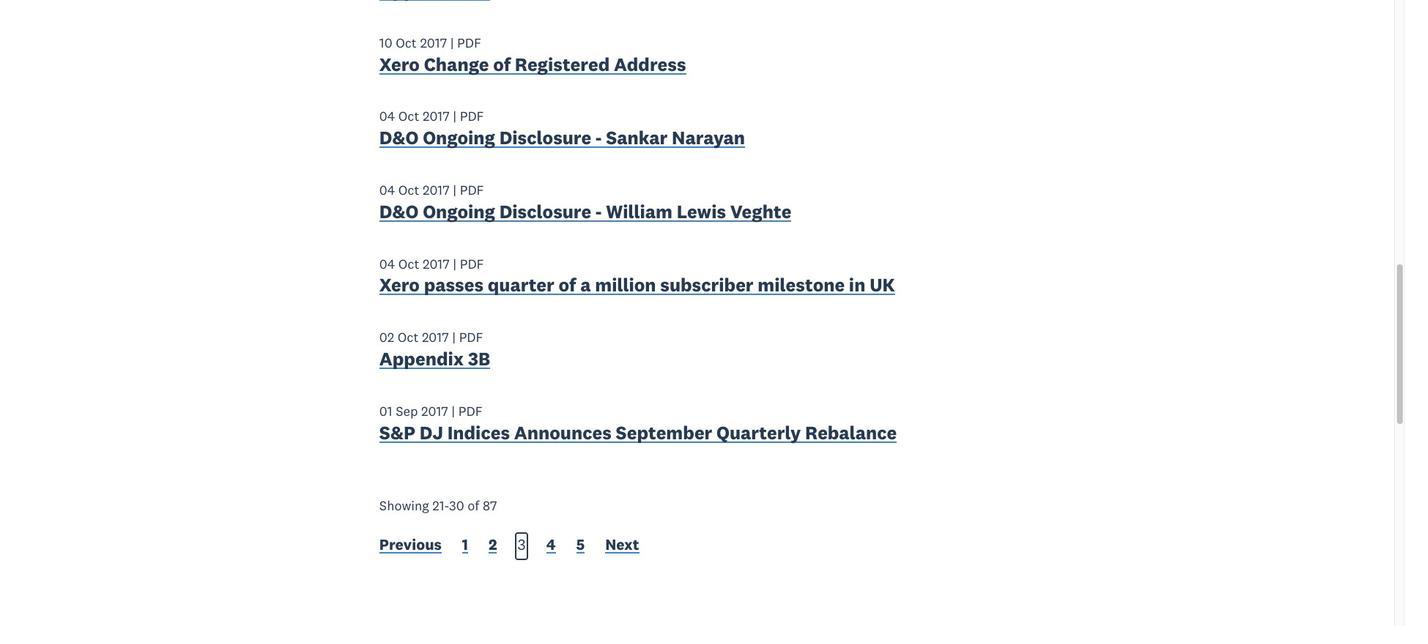 Task type: vqa. For each thing, say whether or not it's contained in the screenshot.
"Small" associated with Small business insights
no



Task type: locate. For each thing, give the bounding box(es) containing it.
1 xero from the top
[[380, 52, 420, 76]]

04 inside 04 oct 2017 | pdf d&o ongoing disclosure -  sankar narayan
[[380, 108, 395, 125]]

dj
[[420, 421, 443, 445]]

pdf inside 04 oct 2017 | pdf xero passes quarter of a million subscriber milestone in uk
[[460, 256, 484, 272]]

2017 inside 02 oct 2017 | pdf appendix 3b
[[422, 329, 449, 346]]

a
[[581, 274, 591, 297]]

indices
[[448, 421, 510, 445]]

0 vertical spatial ongoing
[[423, 126, 495, 150]]

ongoing inside 04 oct 2017 | pdf d&o ongoing disclosure -  sankar narayan
[[423, 126, 495, 150]]

sep
[[396, 403, 418, 420]]

of right change
[[493, 52, 511, 76]]

- right showing
[[445, 497, 449, 514]]

disclosure
[[500, 126, 592, 150], [500, 200, 592, 223]]

- inside 04 oct 2017 | pdf d&o ongoing disclosure - william lewis veghte
[[596, 200, 602, 223]]

pdf inside 01 sep 2017 | pdf s&p dj indices announces september quarterly rebalance
[[459, 403, 483, 420]]

2017
[[420, 34, 447, 51], [423, 108, 450, 125], [423, 182, 450, 199], [423, 256, 450, 272], [422, 329, 449, 346], [421, 403, 448, 420]]

0 vertical spatial disclosure
[[500, 126, 592, 150]]

0 vertical spatial of
[[493, 52, 511, 76]]

1 vertical spatial 04
[[380, 182, 395, 199]]

30
[[449, 497, 464, 514]]

| for d&o ongoing disclosure - william lewis veghte
[[453, 182, 457, 199]]

2 04 from the top
[[380, 182, 395, 199]]

xero change of registered address link
[[380, 52, 686, 79]]

pdf inside 04 oct 2017 | pdf d&o ongoing disclosure -  sankar narayan
[[460, 108, 484, 125]]

s&p
[[380, 421, 416, 445]]

| for s&p dj indices announces september quarterly rebalance
[[452, 403, 455, 420]]

pdf inside 02 oct 2017 | pdf appendix 3b
[[459, 329, 483, 346]]

2
[[489, 535, 497, 555]]

| inside 04 oct 2017 | pdf xero passes quarter of a million subscriber milestone in uk
[[453, 256, 457, 272]]

disclosure inside 04 oct 2017 | pdf d&o ongoing disclosure -  sankar narayan
[[500, 126, 592, 150]]

veghte
[[730, 200, 792, 223]]

subscriber
[[661, 274, 754, 297]]

pdf inside 10 oct 2017 | pdf xero change of registered address
[[457, 34, 481, 51]]

| inside 04 oct 2017 | pdf d&o ongoing disclosure - william lewis veghte
[[453, 182, 457, 199]]

1 vertical spatial of
[[559, 274, 576, 297]]

1 vertical spatial xero
[[380, 274, 420, 297]]

2017 inside 04 oct 2017 | pdf xero passes quarter of a million subscriber milestone in uk
[[423, 256, 450, 272]]

| for xero passes quarter of a million subscriber milestone in uk
[[453, 256, 457, 272]]

pdf for d&o ongoing disclosure -  sankar narayan
[[460, 108, 484, 125]]

2 vertical spatial 04
[[380, 256, 395, 272]]

1 04 from the top
[[380, 108, 395, 125]]

2017 inside 04 oct 2017 | pdf d&o ongoing disclosure - william lewis veghte
[[423, 182, 450, 199]]

0 vertical spatial d&o
[[380, 126, 419, 150]]

of inside 10 oct 2017 | pdf xero change of registered address
[[493, 52, 511, 76]]

2 vertical spatial -
[[445, 497, 449, 514]]

d&o inside 04 oct 2017 | pdf d&o ongoing disclosure -  sankar narayan
[[380, 126, 419, 150]]

d&o for d&o ongoing disclosure - william lewis veghte
[[380, 200, 419, 223]]

disclosure for sankar
[[500, 126, 592, 150]]

of left a
[[559, 274, 576, 297]]

| for d&o ongoing disclosure -  sankar narayan
[[453, 108, 457, 125]]

xero down 10
[[380, 52, 420, 76]]

2017 inside 10 oct 2017 | pdf xero change of registered address
[[420, 34, 447, 51]]

5 button
[[576, 535, 585, 559]]

04 oct 2017 | pdf xero passes quarter of a million subscriber milestone in uk
[[380, 256, 895, 297]]

| inside 04 oct 2017 | pdf d&o ongoing disclosure -  sankar narayan
[[453, 108, 457, 125]]

- left sankar
[[596, 126, 602, 150]]

- left william
[[596, 200, 602, 223]]

2017 for xero passes quarter of a million subscriber milestone in uk
[[423, 256, 450, 272]]

01 sep 2017 | pdf s&p dj indices announces september quarterly rebalance
[[380, 403, 897, 445]]

| inside 10 oct 2017 | pdf xero change of registered address
[[450, 34, 454, 51]]

d&o ongoing disclosure - william lewis veghte link
[[380, 200, 792, 227]]

2 vertical spatial of
[[468, 497, 479, 514]]

of
[[493, 52, 511, 76], [559, 274, 576, 297], [468, 497, 479, 514]]

1 vertical spatial -
[[596, 200, 602, 223]]

| inside 02 oct 2017 | pdf appendix 3b
[[452, 329, 456, 346]]

0 vertical spatial xero
[[380, 52, 420, 76]]

showing 21 - 30 of 87
[[380, 497, 497, 514]]

2 horizontal spatial of
[[559, 274, 576, 297]]

oct inside 04 oct 2017 | pdf d&o ongoing disclosure -  sankar narayan
[[399, 108, 420, 125]]

registered
[[515, 52, 610, 76]]

ongoing
[[423, 126, 495, 150], [423, 200, 495, 223]]

d&o ongoing disclosure -  sankar narayan link
[[380, 126, 745, 153]]

- inside 04 oct 2017 | pdf d&o ongoing disclosure -  sankar narayan
[[596, 126, 602, 150]]

2 disclosure from the top
[[500, 200, 592, 223]]

pdf inside 04 oct 2017 | pdf d&o ongoing disclosure - william lewis veghte
[[460, 182, 484, 199]]

oct inside 02 oct 2017 | pdf appendix 3b
[[398, 329, 419, 346]]

xero inside 04 oct 2017 | pdf xero passes quarter of a million subscriber milestone in uk
[[380, 274, 420, 297]]

1 vertical spatial ongoing
[[423, 200, 495, 223]]

2 ongoing from the top
[[423, 200, 495, 223]]

d&o inside 04 oct 2017 | pdf d&o ongoing disclosure - william lewis veghte
[[380, 200, 419, 223]]

next button
[[606, 535, 639, 559]]

02 oct 2017 | pdf appendix 3b
[[380, 329, 490, 371]]

xero
[[380, 52, 420, 76], [380, 274, 420, 297]]

2 xero from the top
[[380, 274, 420, 297]]

04 for xero passes quarter of a million subscriber milestone in uk
[[380, 256, 395, 272]]

|
[[450, 34, 454, 51], [453, 108, 457, 125], [453, 182, 457, 199], [453, 256, 457, 272], [452, 329, 456, 346], [452, 403, 455, 420]]

87
[[483, 497, 497, 514]]

xero inside 10 oct 2017 | pdf xero change of registered address
[[380, 52, 420, 76]]

1 horizontal spatial of
[[493, 52, 511, 76]]

address
[[614, 52, 686, 76]]

1 d&o from the top
[[380, 126, 419, 150]]

2017 inside 04 oct 2017 | pdf d&o ongoing disclosure -  sankar narayan
[[423, 108, 450, 125]]

3b
[[468, 347, 490, 371]]

oct
[[396, 34, 417, 51], [399, 108, 420, 125], [399, 182, 420, 199], [399, 256, 420, 272], [398, 329, 419, 346]]

5
[[576, 535, 585, 555]]

1 disclosure from the top
[[500, 126, 592, 150]]

of left 87
[[468, 497, 479, 514]]

s&p dj indices announces september quarterly rebalance link
[[380, 421, 897, 448]]

million
[[595, 274, 656, 297]]

oct inside 04 oct 2017 | pdf xero passes quarter of a million subscriber milestone in uk
[[399, 256, 420, 272]]

ongoing inside 04 oct 2017 | pdf d&o ongoing disclosure - william lewis veghte
[[423, 200, 495, 223]]

3
[[518, 535, 526, 555]]

04 inside 04 oct 2017 | pdf xero passes quarter of a million subscriber milestone in uk
[[380, 256, 395, 272]]

-
[[596, 126, 602, 150], [596, 200, 602, 223], [445, 497, 449, 514]]

oct for xero change of registered address
[[396, 34, 417, 51]]

| inside 01 sep 2017 | pdf s&p dj indices announces september quarterly rebalance
[[452, 403, 455, 420]]

3 04 from the top
[[380, 256, 395, 272]]

04 for d&o ongoing disclosure -  sankar narayan
[[380, 108, 395, 125]]

0 vertical spatial 04
[[380, 108, 395, 125]]

september
[[616, 421, 713, 445]]

2017 inside 01 sep 2017 | pdf s&p dj indices announces september quarterly rebalance
[[421, 403, 448, 420]]

4
[[546, 535, 556, 555]]

lewis
[[677, 200, 726, 223]]

1 ongoing from the top
[[423, 126, 495, 150]]

d&o
[[380, 126, 419, 150], [380, 200, 419, 223]]

0 vertical spatial -
[[596, 126, 602, 150]]

oct inside 10 oct 2017 | pdf xero change of registered address
[[396, 34, 417, 51]]

xero up 02
[[380, 274, 420, 297]]

1 vertical spatial d&o
[[380, 200, 419, 223]]

pdf
[[457, 34, 481, 51], [460, 108, 484, 125], [460, 182, 484, 199], [460, 256, 484, 272], [459, 329, 483, 346], [459, 403, 483, 420]]

2017 for d&o ongoing disclosure - william lewis veghte
[[423, 182, 450, 199]]

2 d&o from the top
[[380, 200, 419, 223]]

1 vertical spatial disclosure
[[500, 200, 592, 223]]

disclosure inside 04 oct 2017 | pdf d&o ongoing disclosure - william lewis veghte
[[500, 200, 592, 223]]

uk
[[870, 274, 895, 297]]

next
[[606, 535, 639, 555]]

previous
[[380, 535, 442, 555]]

04 inside 04 oct 2017 | pdf d&o ongoing disclosure - william lewis veghte
[[380, 182, 395, 199]]

disclosure for william
[[500, 200, 592, 223]]

quarter
[[488, 274, 555, 297]]

oct inside 04 oct 2017 | pdf d&o ongoing disclosure - william lewis veghte
[[399, 182, 420, 199]]

oct for d&o ongoing disclosure -  sankar narayan
[[399, 108, 420, 125]]

appendix
[[380, 347, 464, 371]]

2017 for xero change of registered address
[[420, 34, 447, 51]]

d&o for d&o ongoing disclosure -  sankar narayan
[[380, 126, 419, 150]]

- for william
[[596, 200, 602, 223]]

in
[[849, 274, 866, 297]]

oct for d&o ongoing disclosure - william lewis veghte
[[399, 182, 420, 199]]

04
[[380, 108, 395, 125], [380, 182, 395, 199], [380, 256, 395, 272]]

1 button
[[462, 535, 468, 559]]



Task type: describe. For each thing, give the bounding box(es) containing it.
3 button
[[518, 535, 526, 559]]

narayan
[[672, 126, 745, 150]]

| for xero change of registered address
[[450, 34, 454, 51]]

21
[[433, 497, 445, 514]]

2017 for appendix 3b
[[422, 329, 449, 346]]

0 horizontal spatial of
[[468, 497, 479, 514]]

passes
[[424, 274, 484, 297]]

pdf for xero passes quarter of a million subscriber milestone in uk
[[460, 256, 484, 272]]

oct for appendix 3b
[[398, 329, 419, 346]]

pdf for xero change of registered address
[[457, 34, 481, 51]]

previous button
[[380, 535, 442, 559]]

xero passes quarter of a million subscriber milestone in uk link
[[380, 274, 895, 301]]

pdf for d&o ongoing disclosure - william lewis veghte
[[460, 182, 484, 199]]

change
[[424, 52, 489, 76]]

ongoing for d&o ongoing disclosure -  sankar narayan
[[423, 126, 495, 150]]

xero for xero change of registered address
[[380, 52, 420, 76]]

1
[[462, 535, 468, 555]]

announces
[[514, 421, 612, 445]]

10 oct 2017 | pdf xero change of registered address
[[380, 34, 686, 76]]

pdf for appendix 3b
[[459, 329, 483, 346]]

showing
[[380, 497, 429, 514]]

2017 for d&o ongoing disclosure -  sankar narayan
[[423, 108, 450, 125]]

sankar
[[606, 126, 668, 150]]

milestone
[[758, 274, 845, 297]]

- for sankar
[[596, 126, 602, 150]]

04 oct 2017 | pdf d&o ongoing disclosure -  sankar narayan
[[380, 108, 745, 150]]

4 button
[[546, 535, 556, 559]]

2017 for s&p dj indices announces september quarterly rebalance
[[421, 403, 448, 420]]

xero for xero passes quarter of a million subscriber milestone in uk
[[380, 274, 420, 297]]

appendix 3b link
[[380, 347, 490, 374]]

02
[[380, 329, 394, 346]]

| for appendix 3b
[[452, 329, 456, 346]]

04 for d&o ongoing disclosure - william lewis veghte
[[380, 182, 395, 199]]

pdf for s&p dj indices announces september quarterly rebalance
[[459, 403, 483, 420]]

quarterly
[[717, 421, 801, 445]]

10
[[380, 34, 393, 51]]

04 oct 2017 | pdf d&o ongoing disclosure - william lewis veghte
[[380, 182, 792, 223]]

oct for xero passes quarter of a million subscriber milestone in uk
[[399, 256, 420, 272]]

01
[[380, 403, 393, 420]]

william
[[606, 200, 673, 223]]

ongoing for d&o ongoing disclosure - william lewis veghte
[[423, 200, 495, 223]]

rebalance
[[805, 421, 897, 445]]

of inside 04 oct 2017 | pdf xero passes quarter of a million subscriber milestone in uk
[[559, 274, 576, 297]]

2 button
[[489, 535, 497, 559]]



